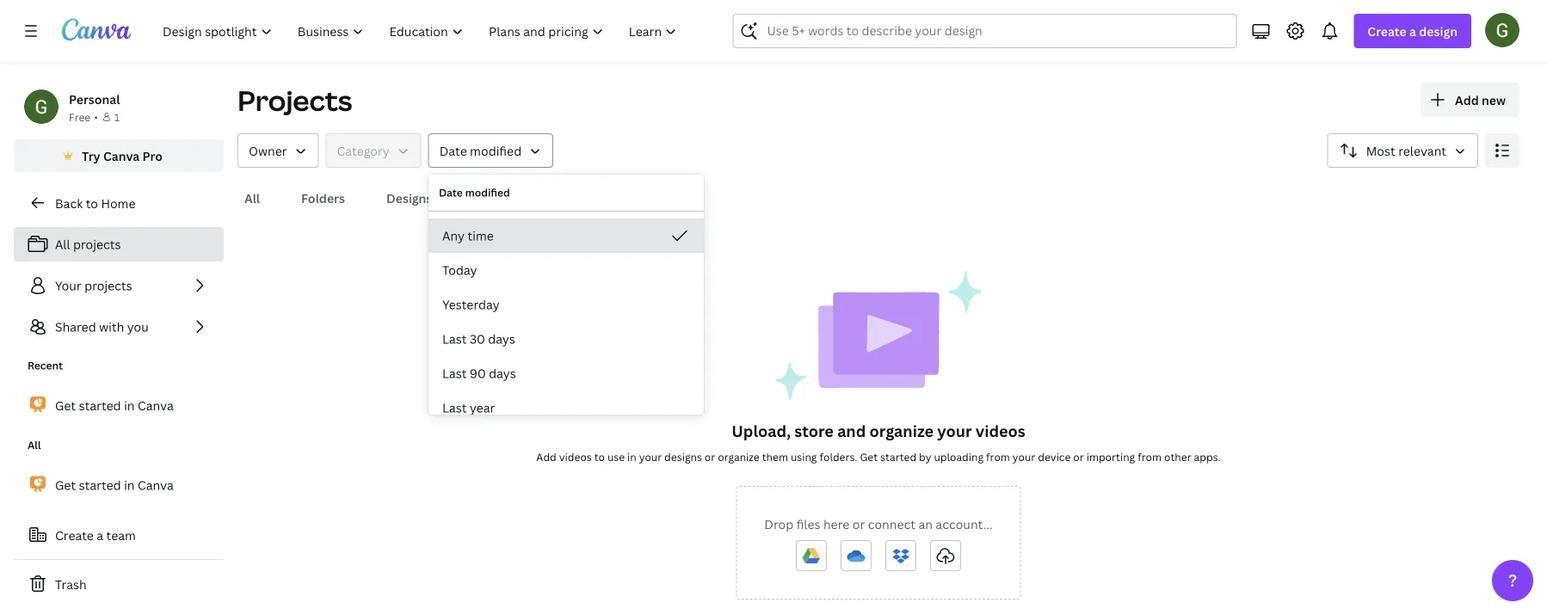 Task type: describe. For each thing, give the bounding box(es) containing it.
1 from from the left
[[986, 450, 1010, 464]]

yesterday
[[442, 296, 500, 313]]

canva inside button
[[103, 148, 140, 164]]

personal
[[69, 91, 120, 107]]

any time
[[442, 228, 494, 244]]

pro
[[142, 148, 163, 164]]

•
[[94, 110, 98, 124]]

2 vertical spatial in
[[124, 477, 135, 493]]

add inside upload, store and organize your videos add videos to use in your designs or organize them using folders. get started by uploading from your device or importing from other apps.
[[536, 450, 557, 464]]

1
[[114, 110, 120, 124]]

started for 2nd get started in canva link from the top
[[79, 477, 121, 493]]

drop
[[764, 516, 793, 532]]

year
[[470, 400, 495, 416]]

with
[[99, 319, 124, 335]]

top level navigation element
[[151, 14, 691, 48]]

all for all projects
[[55, 236, 70, 253]]

last 30 days option
[[428, 322, 704, 356]]

add new button
[[1421, 83, 1519, 117]]

account...
[[936, 516, 993, 532]]

gary orlando image
[[1485, 13, 1519, 47]]

all projects link
[[14, 227, 224, 262]]

you
[[127, 319, 149, 335]]

try canva pro
[[82, 148, 163, 164]]

Owner button
[[237, 133, 319, 168]]

create a design
[[1367, 23, 1458, 39]]

2 date modified from the top
[[439, 185, 510, 200]]

a for team
[[97, 527, 103, 543]]

and
[[837, 420, 866, 441]]

all projects
[[55, 236, 121, 253]]

last for last 90 days
[[442, 365, 467, 382]]

a for design
[[1409, 23, 1416, 39]]

upload,
[[732, 420, 791, 441]]

back
[[55, 195, 83, 211]]

0 vertical spatial organize
[[869, 420, 934, 441]]

last for last year
[[442, 400, 467, 416]]

shared with you link
[[14, 310, 224, 344]]

team
[[106, 527, 136, 543]]

Search search field
[[767, 15, 1202, 47]]

shared
[[55, 319, 96, 335]]

1 vertical spatial canva
[[138, 397, 174, 414]]

shared with you
[[55, 319, 149, 335]]

create a team button
[[14, 518, 224, 552]]

your projects link
[[14, 268, 224, 303]]

yesterday option
[[428, 287, 704, 322]]

2 get started in canva link from the top
[[14, 467, 224, 503]]

an
[[918, 516, 933, 532]]

most relevant
[[1366, 142, 1446, 159]]

0 horizontal spatial to
[[86, 195, 98, 211]]

started inside upload, store and organize your videos add videos to use in your designs or organize them using folders. get started by uploading from your device or importing from other apps.
[[880, 450, 916, 464]]

last year button
[[428, 391, 704, 425]]

2 vertical spatial get
[[55, 477, 76, 493]]

0 horizontal spatial or
[[705, 450, 715, 464]]

last 30 days button
[[428, 322, 704, 356]]

design
[[1419, 23, 1458, 39]]

uploading
[[934, 450, 983, 464]]

last 90 days
[[442, 365, 516, 382]]

create for create a design
[[1367, 23, 1407, 39]]

home
[[101, 195, 136, 211]]

owner
[[249, 142, 287, 159]]

designs button
[[379, 182, 439, 214]]

recent
[[28, 358, 63, 373]]

in inside upload, store and organize your videos add videos to use in your designs or organize them using folders. get started by uploading from your device or importing from other apps.
[[627, 450, 636, 464]]

designs
[[386, 190, 432, 206]]

free •
[[69, 110, 98, 124]]

2 vertical spatial canva
[[138, 477, 174, 493]]

add inside dropdown button
[[1455, 92, 1479, 108]]

today option
[[428, 253, 704, 287]]

2 from from the left
[[1138, 450, 1162, 464]]

files
[[796, 516, 820, 532]]

time
[[468, 228, 494, 244]]

last 90 days button
[[428, 356, 704, 391]]

drop files here or connect an account...
[[764, 516, 993, 532]]

1 vertical spatial modified
[[465, 185, 510, 200]]

apps.
[[1194, 450, 1221, 464]]

get started in canva for 2nd get started in canva link from the top
[[55, 477, 174, 493]]

here
[[823, 516, 849, 532]]

Sort by button
[[1327, 133, 1478, 168]]

list box containing any time
[[428, 219, 704, 425]]

images button
[[467, 182, 522, 214]]

folders button
[[294, 182, 352, 214]]

projects for all projects
[[73, 236, 121, 253]]

new
[[1482, 92, 1506, 108]]

0 horizontal spatial your
[[639, 450, 662, 464]]

last for last 30 days
[[442, 331, 467, 347]]

last 90 days option
[[428, 356, 704, 391]]

trash link
[[14, 567, 224, 601]]

modified inside button
[[470, 142, 522, 159]]

images
[[473, 190, 515, 206]]

last 30 days
[[442, 331, 515, 347]]

folders
[[301, 190, 345, 206]]

store
[[794, 420, 834, 441]]



Task type: vqa. For each thing, say whether or not it's contained in the screenshot.
"Date"
yes



Task type: locate. For each thing, give the bounding box(es) containing it.
days inside option
[[488, 331, 515, 347]]

days right 90
[[489, 365, 516, 382]]

your projects
[[55, 277, 132, 294]]

by
[[919, 450, 931, 464]]

started
[[79, 397, 121, 414], [880, 450, 916, 464], [79, 477, 121, 493]]

modified up images
[[470, 142, 522, 159]]

1 vertical spatial to
[[594, 450, 605, 464]]

last left "year"
[[442, 400, 467, 416]]

started down the shared with you
[[79, 397, 121, 414]]

0 vertical spatial add
[[1455, 92, 1479, 108]]

create a team
[[55, 527, 136, 543]]

0 vertical spatial in
[[124, 397, 135, 414]]

from right uploading
[[986, 450, 1010, 464]]

date up images button
[[439, 142, 467, 159]]

create inside dropdown button
[[1367, 23, 1407, 39]]

0 vertical spatial to
[[86, 195, 98, 211]]

2 date from the top
[[439, 185, 463, 200]]

Date modified button
[[428, 133, 553, 168]]

0 vertical spatial date modified
[[439, 142, 522, 159]]

0 vertical spatial last
[[442, 331, 467, 347]]

all up your
[[55, 236, 70, 253]]

date inside date modified button
[[439, 142, 467, 159]]

2 last from the top
[[442, 365, 467, 382]]

or right the designs
[[705, 450, 715, 464]]

0 horizontal spatial a
[[97, 527, 103, 543]]

1 vertical spatial videos
[[559, 450, 592, 464]]

most
[[1366, 142, 1395, 159]]

last left 90
[[442, 365, 467, 382]]

modified
[[470, 142, 522, 159], [465, 185, 510, 200]]

all inside button
[[244, 190, 260, 206]]

days inside option
[[489, 365, 516, 382]]

0 horizontal spatial all
[[28, 438, 41, 452]]

to right back
[[86, 195, 98, 211]]

0 vertical spatial get started in canva
[[55, 397, 174, 414]]

1 vertical spatial get started in canva
[[55, 477, 174, 493]]

any time option
[[428, 219, 704, 253]]

None search field
[[733, 14, 1237, 48]]

1 horizontal spatial your
[[937, 420, 972, 441]]

1 horizontal spatial add
[[1455, 92, 1479, 108]]

get
[[55, 397, 76, 414], [860, 450, 878, 464], [55, 477, 76, 493]]

2 horizontal spatial your
[[1013, 450, 1035, 464]]

date
[[439, 142, 467, 159], [439, 185, 463, 200]]

from left other
[[1138, 450, 1162, 464]]

create a design button
[[1354, 14, 1471, 48]]

date right designs
[[439, 185, 463, 200]]

30
[[470, 331, 485, 347]]

0 vertical spatial get
[[55, 397, 76, 414]]

relevant
[[1398, 142, 1446, 159]]

2 vertical spatial last
[[442, 400, 467, 416]]

0 vertical spatial modified
[[470, 142, 522, 159]]

date modified up images
[[439, 142, 522, 159]]

1 horizontal spatial organize
[[869, 420, 934, 441]]

other
[[1164, 450, 1191, 464]]

date modified inside button
[[439, 142, 522, 159]]

to inside upload, store and organize your videos add videos to use in your designs or organize them using folders. get started by uploading from your device or importing from other apps.
[[594, 450, 605, 464]]

started for 2nd get started in canva link from the bottom of the page
[[79, 397, 121, 414]]

all button
[[237, 182, 267, 214]]

a inside dropdown button
[[1409, 23, 1416, 39]]

2 vertical spatial all
[[28, 438, 41, 452]]

get started in canva link
[[14, 387, 224, 424], [14, 467, 224, 503]]

a left the team
[[97, 527, 103, 543]]

get started in canva for 2nd get started in canva link from the bottom of the page
[[55, 397, 174, 414]]

today button
[[428, 253, 704, 287]]

importing
[[1086, 450, 1135, 464]]

0 vertical spatial projects
[[73, 236, 121, 253]]

get inside upload, store and organize your videos add videos to use in your designs or organize them using folders. get started by uploading from your device or importing from other apps.
[[860, 450, 878, 464]]

canva down you
[[138, 397, 174, 414]]

get started in canva
[[55, 397, 174, 414], [55, 477, 174, 493]]

started up create a team
[[79, 477, 121, 493]]

to left the use
[[594, 450, 605, 464]]

your left device
[[1013, 450, 1035, 464]]

1 vertical spatial projects
[[84, 277, 132, 294]]

your left the designs
[[639, 450, 662, 464]]

videos up uploading
[[976, 420, 1025, 441]]

last left 30
[[442, 331, 467, 347]]

a inside button
[[97, 527, 103, 543]]

add new
[[1455, 92, 1506, 108]]

1 horizontal spatial create
[[1367, 23, 1407, 39]]

date modified up time
[[439, 185, 510, 200]]

1 vertical spatial last
[[442, 365, 467, 382]]

try canva pro button
[[14, 139, 224, 172]]

create inside button
[[55, 527, 94, 543]]

folders.
[[819, 450, 857, 464]]

2 vertical spatial started
[[79, 477, 121, 493]]

3 last from the top
[[442, 400, 467, 416]]

get started in canva link down shared with you link
[[14, 387, 224, 424]]

1 vertical spatial add
[[536, 450, 557, 464]]

create
[[1367, 23, 1407, 39], [55, 527, 94, 543]]

canva up create a team button
[[138, 477, 174, 493]]

free
[[69, 110, 91, 124]]

use
[[607, 450, 625, 464]]

last inside option
[[442, 365, 467, 382]]

1 vertical spatial date modified
[[439, 185, 510, 200]]

your up uploading
[[937, 420, 972, 441]]

get started in canva link up create a team button
[[14, 467, 224, 503]]

in up the team
[[124, 477, 135, 493]]

your
[[55, 277, 81, 294]]

in right the use
[[627, 450, 636, 464]]

add left new
[[1455, 92, 1479, 108]]

2 horizontal spatial all
[[244, 190, 260, 206]]

upload, store and organize your videos add videos to use in your designs or organize them using folders. get started by uploading from your device or importing from other apps.
[[536, 420, 1221, 464]]

1 vertical spatial in
[[627, 450, 636, 464]]

1 date from the top
[[439, 142, 467, 159]]

trash
[[55, 576, 87, 592]]

0 vertical spatial create
[[1367, 23, 1407, 39]]

try
[[82, 148, 100, 164]]

projects
[[237, 82, 352, 119]]

1 horizontal spatial all
[[55, 236, 70, 253]]

0 vertical spatial canva
[[103, 148, 140, 164]]

last year
[[442, 400, 495, 416]]

your
[[937, 420, 972, 441], [639, 450, 662, 464], [1013, 450, 1035, 464]]

1 vertical spatial date
[[439, 185, 463, 200]]

to
[[86, 195, 98, 211], [594, 450, 605, 464]]

1 vertical spatial get started in canva link
[[14, 467, 224, 503]]

last
[[442, 331, 467, 347], [442, 365, 467, 382], [442, 400, 467, 416]]

1 vertical spatial a
[[97, 527, 103, 543]]

1 horizontal spatial from
[[1138, 450, 1162, 464]]

projects down back to home at left top
[[73, 236, 121, 253]]

canva right try
[[103, 148, 140, 164]]

from
[[986, 450, 1010, 464], [1138, 450, 1162, 464]]

0 vertical spatial a
[[1409, 23, 1416, 39]]

1 vertical spatial organize
[[718, 450, 760, 464]]

0 vertical spatial get started in canva link
[[14, 387, 224, 424]]

0 horizontal spatial create
[[55, 527, 94, 543]]

any time button
[[428, 219, 704, 253]]

using
[[791, 450, 817, 464]]

modified down date modified button
[[465, 185, 510, 200]]

in down you
[[124, 397, 135, 414]]

create left design
[[1367, 23, 1407, 39]]

0 horizontal spatial add
[[536, 450, 557, 464]]

add
[[1455, 92, 1479, 108], [536, 450, 557, 464]]

1 vertical spatial started
[[880, 450, 916, 464]]

all
[[244, 190, 260, 206], [55, 236, 70, 253], [28, 438, 41, 452]]

1 vertical spatial get
[[860, 450, 878, 464]]

organize up by
[[869, 420, 934, 441]]

projects right your
[[84, 277, 132, 294]]

today
[[442, 262, 477, 278]]

designs
[[664, 450, 702, 464]]

1 horizontal spatial videos
[[976, 420, 1025, 441]]

them
[[762, 450, 788, 464]]

a
[[1409, 23, 1416, 39], [97, 527, 103, 543]]

create for create a team
[[55, 527, 94, 543]]

get started in canva up create a team button
[[55, 477, 174, 493]]

get right folders.
[[860, 450, 878, 464]]

date modified
[[439, 142, 522, 159], [439, 185, 510, 200]]

2 horizontal spatial or
[[1073, 450, 1084, 464]]

all for all button
[[244, 190, 260, 206]]

1 vertical spatial days
[[489, 365, 516, 382]]

1 get started in canva from the top
[[55, 397, 174, 414]]

list box
[[428, 219, 704, 425]]

0 vertical spatial all
[[244, 190, 260, 206]]

0 horizontal spatial organize
[[718, 450, 760, 464]]

projects for your projects
[[84, 277, 132, 294]]

90
[[470, 365, 486, 382]]

0 horizontal spatial videos
[[559, 450, 592, 464]]

days right 30
[[488, 331, 515, 347]]

1 get started in canva link from the top
[[14, 387, 224, 424]]

0 horizontal spatial from
[[986, 450, 1010, 464]]

get started in canva down with at the left bottom of the page
[[55, 397, 174, 414]]

1 date modified from the top
[[439, 142, 522, 159]]

category
[[337, 142, 389, 159]]

list containing all projects
[[14, 227, 224, 344]]

organize down upload,
[[718, 450, 760, 464]]

1 last from the top
[[442, 331, 467, 347]]

connect
[[868, 516, 915, 532]]

Category button
[[326, 133, 421, 168]]

videos left the use
[[559, 450, 592, 464]]

1 horizontal spatial or
[[852, 516, 865, 532]]

yesterday button
[[428, 287, 704, 322]]

0 vertical spatial days
[[488, 331, 515, 347]]

back to home link
[[14, 186, 224, 220]]

1 vertical spatial all
[[55, 236, 70, 253]]

any
[[442, 228, 465, 244]]

all down owner
[[244, 190, 260, 206]]

list
[[14, 227, 224, 344]]

1 horizontal spatial a
[[1409, 23, 1416, 39]]

last year option
[[428, 391, 704, 425]]

0 vertical spatial videos
[[976, 420, 1025, 441]]

all down recent
[[28, 438, 41, 452]]

1 vertical spatial create
[[55, 527, 94, 543]]

0 vertical spatial date
[[439, 142, 467, 159]]

get down recent
[[55, 397, 76, 414]]

2 get started in canva from the top
[[55, 477, 174, 493]]

1 horizontal spatial to
[[594, 450, 605, 464]]

canva
[[103, 148, 140, 164], [138, 397, 174, 414], [138, 477, 174, 493]]

started left by
[[880, 450, 916, 464]]

in
[[124, 397, 135, 414], [627, 450, 636, 464], [124, 477, 135, 493]]

days
[[488, 331, 515, 347], [489, 365, 516, 382]]

days for last 90 days
[[489, 365, 516, 382]]

or
[[705, 450, 715, 464], [1073, 450, 1084, 464], [852, 516, 865, 532]]

projects
[[73, 236, 121, 253], [84, 277, 132, 294]]

add down last year option
[[536, 450, 557, 464]]

a left design
[[1409, 23, 1416, 39]]

device
[[1038, 450, 1071, 464]]

organize
[[869, 420, 934, 441], [718, 450, 760, 464]]

days for last 30 days
[[488, 331, 515, 347]]

or right the here
[[852, 516, 865, 532]]

create left the team
[[55, 527, 94, 543]]

0 vertical spatial started
[[79, 397, 121, 414]]

or right device
[[1073, 450, 1084, 464]]

get up create a team
[[55, 477, 76, 493]]

back to home
[[55, 195, 136, 211]]



